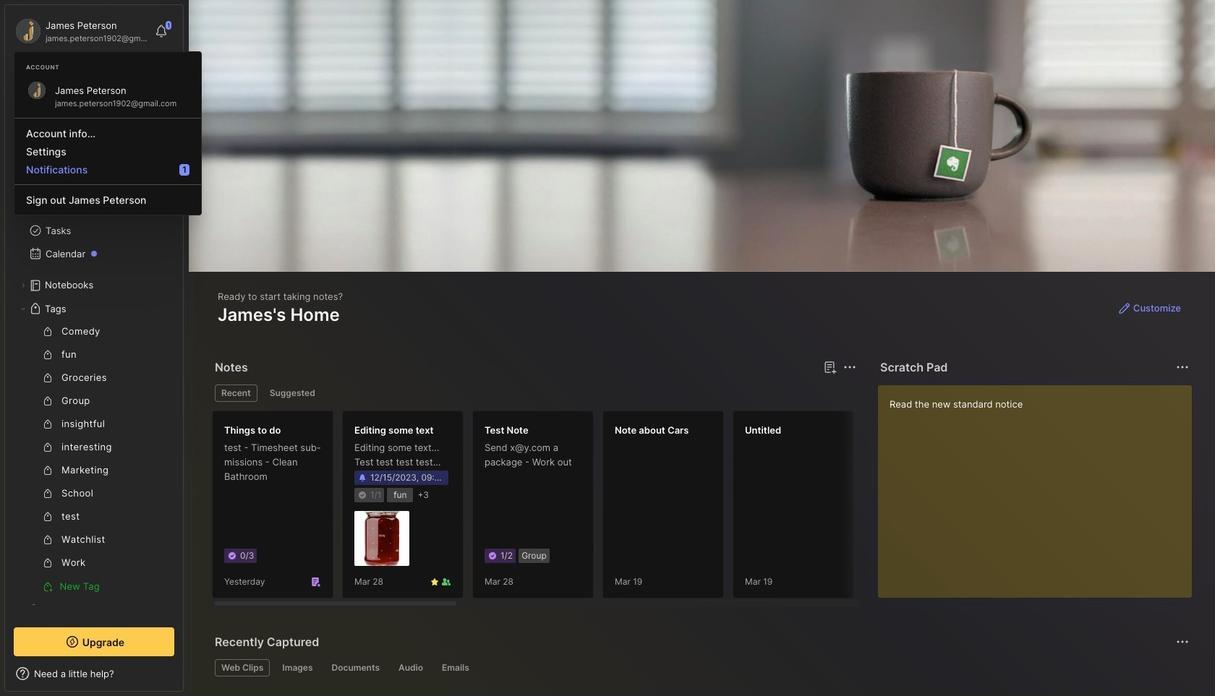Task type: describe. For each thing, give the bounding box(es) containing it.
Search text field
[[40, 74, 161, 88]]

WHAT'S NEW field
[[5, 663, 183, 686]]

Start writing… text field
[[890, 386, 1192, 587]]

dropdown list menu
[[14, 112, 201, 209]]

click to collapse image
[[183, 670, 194, 687]]

more actions image
[[1174, 359, 1192, 376]]

1 tab list from the top
[[215, 385, 855, 402]]

expand tags image
[[19, 305, 27, 313]]

expand notebooks image
[[19, 282, 27, 290]]

more actions image
[[1174, 634, 1192, 651]]



Task type: locate. For each thing, give the bounding box(es) containing it.
thumbnail image
[[355, 512, 410, 567]]

0 vertical spatial more actions field
[[1173, 357, 1193, 378]]

None search field
[[40, 72, 161, 89]]

1 more actions field from the top
[[1173, 357, 1193, 378]]

More actions field
[[1173, 357, 1193, 378], [1173, 632, 1193, 653]]

2 tab list from the top
[[215, 660, 1188, 677]]

tree inside main element
[[5, 141, 183, 653]]

1 vertical spatial tab list
[[215, 660, 1188, 677]]

Account field
[[14, 17, 148, 46]]

group
[[14, 321, 166, 598]]

1 vertical spatial more actions field
[[1173, 632, 1193, 653]]

0 vertical spatial tab list
[[215, 385, 855, 402]]

row group
[[212, 411, 1216, 608]]

group inside tree
[[14, 321, 166, 598]]

tab
[[215, 385, 257, 402], [263, 385, 322, 402], [215, 660, 270, 677], [276, 660, 319, 677], [325, 660, 386, 677], [392, 660, 430, 677], [436, 660, 476, 677]]

tree
[[5, 141, 183, 653]]

tab list
[[215, 385, 855, 402], [215, 660, 1188, 677]]

main element
[[0, 0, 188, 697]]

none search field inside main element
[[40, 72, 161, 89]]

2 more actions field from the top
[[1173, 632, 1193, 653]]



Task type: vqa. For each thing, say whether or not it's contained in the screenshot.
leftmost thumbnail
no



